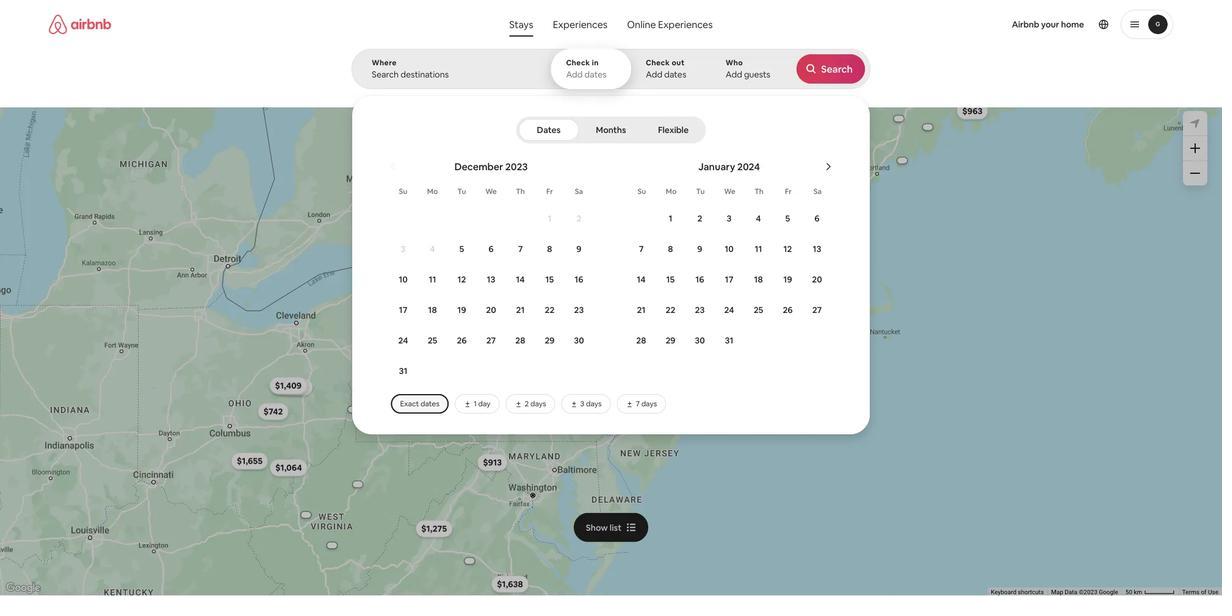Task type: locate. For each thing, give the bounding box(es) containing it.
14
[[516, 274, 525, 285], [637, 274, 646, 285]]

experiences button
[[543, 12, 617, 37]]

22 button
[[535, 295, 564, 325], [656, 295, 685, 325]]

25 button
[[744, 295, 773, 325], [418, 326, 447, 355]]

27 button
[[803, 295, 832, 325], [476, 326, 506, 355]]

9 button
[[564, 234, 594, 264], [685, 234, 715, 264]]

check left in
[[566, 58, 590, 67]]

0 horizontal spatial 4
[[430, 244, 435, 255]]

1 30 from the left
[[574, 335, 584, 346]]

17
[[725, 274, 733, 285], [399, 305, 407, 316]]

1 check from the left
[[566, 58, 590, 67]]

1 horizontal spatial 30 button
[[685, 326, 715, 355]]

1 vertical spatial 10 button
[[389, 265, 418, 294]]

14 for second 14 button from the right
[[516, 274, 525, 285]]

2 1 button from the left
[[656, 204, 685, 233]]

1 fr from the left
[[546, 187, 553, 196]]

29 button
[[535, 326, 564, 355], [656, 326, 685, 355]]

1 horizontal spatial 7 button
[[627, 234, 656, 264]]

28
[[515, 335, 525, 346], [636, 335, 646, 346]]

2 button left $2,504 'button'
[[564, 204, 594, 233]]

0 vertical spatial 5 button
[[773, 204, 803, 233]]

1 horizontal spatial 24
[[724, 305, 734, 316]]

2 2 button from the left
[[685, 204, 715, 233]]

1 vertical spatial 26
[[457, 335, 467, 346]]

0 vertical spatial 5
[[785, 213, 790, 224]]

1 2 button from the left
[[564, 204, 594, 233]]

1 horizontal spatial 15 button
[[656, 265, 685, 294]]

tiny
[[525, 78, 539, 88]]

0 horizontal spatial 2
[[525, 399, 529, 409]]

experiences up out
[[658, 18, 713, 31]]

0 vertical spatial 26
[[783, 305, 793, 316]]

1 horizontal spatial 30
[[695, 335, 705, 346]]

11 for topmost 11 button
[[755, 244, 762, 255]]

0 horizontal spatial 12 button
[[447, 265, 476, 294]]

2 th from the left
[[755, 187, 764, 196]]

th down 2024
[[755, 187, 764, 196]]

24
[[724, 305, 734, 316], [398, 335, 408, 346]]

0 horizontal spatial 23 button
[[564, 295, 594, 325]]

1 horizontal spatial 9
[[697, 244, 702, 255]]

google image
[[3, 581, 43, 596]]

20 for top 20 'button'
[[812, 274, 822, 285]]

1 vertical spatial 13 button
[[476, 265, 506, 294]]

1 vertical spatial 26 button
[[447, 326, 476, 355]]

2 30 from the left
[[695, 335, 705, 346]]

0 horizontal spatial 9
[[577, 244, 582, 255]]

0 horizontal spatial 29
[[545, 335, 555, 346]]

0 horizontal spatial 10
[[399, 274, 408, 285]]

$1,655
[[237, 456, 263, 467]]

0 horizontal spatial fr
[[546, 187, 553, 196]]

check
[[566, 58, 590, 67], [646, 58, 670, 67]]

0 horizontal spatial 8
[[547, 244, 552, 255]]

1 vertical spatial 25 button
[[418, 326, 447, 355]]

0 vertical spatial 19
[[783, 274, 792, 285]]

2 14 from the left
[[637, 274, 646, 285]]

1 23 from the left
[[574, 305, 584, 316]]

1 1 button from the left
[[535, 204, 564, 233]]

15
[[546, 274, 554, 285], [666, 274, 675, 285]]

0 horizontal spatial 28 button
[[506, 326, 535, 355]]

group containing cabins
[[49, 49, 963, 96]]

24 button
[[715, 295, 744, 325], [389, 326, 418, 355]]

0 horizontal spatial 31
[[399, 366, 407, 377]]

2 29 from the left
[[666, 335, 676, 346]]

27
[[812, 305, 822, 316], [486, 335, 496, 346]]

1 horizontal spatial 3
[[580, 399, 584, 409]]

2 days from the left
[[586, 399, 602, 409]]

1 horizontal spatial 11
[[755, 244, 762, 255]]

tu down december
[[458, 187, 466, 196]]

1 horizontal spatial 23 button
[[685, 295, 715, 325]]

0 horizontal spatial su
[[399, 187, 407, 196]]

0 vertical spatial 31 button
[[715, 326, 744, 355]]

1 add from the left
[[566, 69, 583, 80]]

2 14 button from the left
[[627, 265, 656, 294]]

0 horizontal spatial 20
[[486, 305, 496, 316]]

2 23 button from the left
[[685, 295, 715, 325]]

0 horizontal spatial 13
[[487, 274, 495, 285]]

31
[[725, 335, 734, 346], [399, 366, 407, 377]]

2 mo from the left
[[666, 187, 677, 196]]

19
[[783, 274, 792, 285], [457, 305, 466, 316]]

we down "december 2023"
[[485, 187, 497, 196]]

0 horizontal spatial sa
[[575, 187, 583, 196]]

1 experiences from the left
[[553, 18, 608, 31]]

2 9 from the left
[[697, 244, 702, 255]]

experiences inside 'button'
[[553, 18, 608, 31]]

1 horizontal spatial su
[[638, 187, 646, 196]]

1 horizontal spatial 28
[[636, 335, 646, 346]]

days left 3 days
[[531, 399, 546, 409]]

0 horizontal spatial 19 button
[[447, 295, 476, 325]]

20 button
[[803, 265, 832, 294], [476, 295, 506, 325]]

29 for second 29 button
[[666, 335, 676, 346]]

2 sa from the left
[[814, 187, 822, 196]]

2 button down january
[[685, 204, 715, 233]]

0 horizontal spatial 18
[[428, 305, 437, 316]]

7 days
[[636, 399, 657, 409]]

0 horizontal spatial 16 button
[[564, 265, 594, 294]]

$913 button
[[478, 454, 507, 471]]

3 add from the left
[[726, 69, 742, 80]]

group
[[49, 49, 963, 96]]

1 horizontal spatial 24 button
[[715, 295, 744, 325]]

1 horizontal spatial 8 button
[[656, 234, 685, 264]]

experiences up in
[[553, 18, 608, 31]]

5
[[785, 213, 790, 224], [459, 244, 464, 255]]

0 horizontal spatial dates
[[421, 399, 440, 409]]

1 15 button from the left
[[535, 265, 564, 294]]

1 horizontal spatial 10
[[725, 244, 734, 255]]

Where field
[[372, 69, 531, 80]]

0 horizontal spatial 11 button
[[418, 265, 447, 294]]

0 vertical spatial 4
[[756, 213, 761, 224]]

1 14 from the left
[[516, 274, 525, 285]]

2 check from the left
[[646, 58, 670, 67]]

1 button for january 2024
[[656, 204, 685, 233]]

0 horizontal spatial days
[[531, 399, 546, 409]]

2 29 button from the left
[[656, 326, 685, 355]]

tab list inside stays tab panel
[[519, 117, 704, 143]]

add
[[566, 69, 583, 80], [646, 69, 663, 80], [726, 69, 742, 80]]

dates inside check in add dates
[[585, 69, 607, 80]]

1 vertical spatial 20
[[486, 305, 496, 316]]

2 button for december 2023
[[564, 204, 594, 233]]

0 horizontal spatial 15 button
[[535, 265, 564, 294]]

1 8 button from the left
[[535, 234, 564, 264]]

21 button
[[506, 295, 535, 325], [627, 295, 656, 325]]

2 16 button from the left
[[685, 265, 715, 294]]

2 su from the left
[[638, 187, 646, 196]]

1 button
[[535, 204, 564, 233], [656, 204, 685, 233]]

$742 button
[[258, 403, 288, 420]]

check up in/out
[[646, 58, 670, 67]]

2 8 button from the left
[[656, 234, 685, 264]]

1 vertical spatial 12
[[458, 274, 466, 285]]

days right 3 days
[[641, 399, 657, 409]]

tu down january
[[696, 187, 705, 196]]

6 button
[[803, 204, 832, 233], [476, 234, 506, 264]]

1 horizontal spatial 21
[[637, 305, 646, 316]]

dates for check out add dates
[[664, 69, 686, 80]]

$1,638
[[497, 579, 523, 590]]

0 vertical spatial 6 button
[[803, 204, 832, 233]]

1 horizontal spatial 20
[[812, 274, 822, 285]]

13 button
[[803, 234, 832, 264], [476, 265, 506, 294]]

none search field containing stays
[[352, 0, 1222, 435]]

8
[[547, 244, 552, 255], [668, 244, 673, 255]]

3 button
[[715, 204, 744, 233], [389, 234, 418, 264]]

0 horizontal spatial 25
[[428, 335, 437, 346]]

$1,638 button
[[492, 576, 529, 593]]

1 22 from the left
[[545, 305, 555, 316]]

1 horizontal spatial 12 button
[[773, 234, 803, 264]]

0 vertical spatial 19 button
[[773, 265, 803, 294]]

2 button
[[564, 204, 594, 233], [685, 204, 715, 233]]

1 horizontal spatial 13
[[813, 244, 821, 255]]

23
[[574, 305, 584, 316], [695, 305, 705, 316]]

2 days
[[525, 399, 546, 409]]

3 days
[[580, 399, 602, 409]]

19 button
[[773, 265, 803, 294], [447, 295, 476, 325]]

0 horizontal spatial 8 button
[[535, 234, 564, 264]]

2 horizontal spatial dates
[[664, 69, 686, 80]]

add for check out add dates
[[646, 69, 663, 80]]

1 horizontal spatial tu
[[696, 187, 705, 196]]

1 days from the left
[[531, 399, 546, 409]]

online
[[627, 18, 656, 31]]

2 15 button from the left
[[656, 265, 685, 294]]

1 29 from the left
[[545, 335, 555, 346]]

1 tu from the left
[[458, 187, 466, 196]]

7
[[518, 244, 523, 255], [639, 244, 644, 255], [636, 399, 640, 409]]

1 horizontal spatial 1
[[548, 213, 552, 224]]

th down 2023
[[516, 187, 525, 196]]

28 button
[[506, 326, 535, 355], [627, 326, 656, 355]]

add inside check in add dates
[[566, 69, 583, 80]]

None search field
[[352, 0, 1222, 435]]

7 button
[[506, 234, 535, 264], [627, 234, 656, 264]]

we down january 2024
[[724, 187, 736, 196]]

1 horizontal spatial 22
[[666, 305, 676, 316]]

tab list containing dates
[[519, 117, 704, 143]]

2 22 from the left
[[666, 305, 676, 316]]

1 horizontal spatial 15
[[666, 274, 675, 285]]

$963
[[962, 105, 983, 116]]

2 30 button from the left
[[685, 326, 715, 355]]

0 horizontal spatial 11
[[429, 274, 436, 285]]

check inside check out add dates
[[646, 58, 670, 67]]

0 vertical spatial 31
[[725, 335, 734, 346]]

december 2023
[[454, 160, 528, 173]]

1 8 from the left
[[547, 244, 552, 255]]

tu
[[458, 187, 466, 196], [696, 187, 705, 196]]

day
[[478, 399, 491, 409]]

3
[[727, 213, 732, 224], [401, 244, 406, 255], [580, 399, 584, 409]]

km
[[1134, 589, 1142, 596]]

dates
[[537, 125, 561, 136]]

20
[[812, 274, 822, 285], [486, 305, 496, 316]]

26 for the leftmost 26 button
[[457, 335, 467, 346]]

10
[[725, 244, 734, 255], [399, 274, 408, 285]]

1 horizontal spatial 29 button
[[656, 326, 685, 355]]

1 horizontal spatial experiences
[[658, 18, 713, 31]]

1 horizontal spatial th
[[755, 187, 764, 196]]

zoom out image
[[1190, 168, 1200, 178]]

add inside check out add dates
[[646, 69, 663, 80]]

map
[[1051, 589, 1063, 596]]

6
[[815, 213, 820, 224], [489, 244, 494, 255]]

google
[[1099, 589, 1118, 596]]

3 days from the left
[[641, 399, 657, 409]]

days left '7 days'
[[586, 399, 602, 409]]

2 tu from the left
[[696, 187, 705, 196]]

22
[[545, 305, 555, 316], [666, 305, 676, 316]]

0 horizontal spatial experiences
[[553, 18, 608, 31]]

25
[[754, 305, 763, 316], [428, 335, 437, 346]]

check inside check in add dates
[[566, 58, 590, 67]]

dates down out
[[664, 69, 686, 80]]

1 sa from the left
[[575, 187, 583, 196]]

0 horizontal spatial 21
[[516, 305, 525, 316]]

1 horizontal spatial 11 button
[[744, 234, 773, 264]]

0 vertical spatial 27 button
[[803, 295, 832, 325]]

0 horizontal spatial 30 button
[[564, 326, 594, 355]]

1 16 from the left
[[575, 274, 583, 285]]

0 vertical spatial 13
[[813, 244, 821, 255]]

1 th from the left
[[516, 187, 525, 196]]

1 horizontal spatial 5 button
[[773, 204, 803, 233]]

check for check out add dates
[[646, 58, 670, 67]]

4 button
[[744, 204, 773, 233], [418, 234, 447, 264]]

2 8 from the left
[[668, 244, 673, 255]]

dates right exact
[[421, 399, 440, 409]]

0 vertical spatial 13 button
[[803, 234, 832, 264]]

1 horizontal spatial 20 button
[[803, 265, 832, 294]]

0 horizontal spatial 17
[[399, 305, 407, 316]]

keyboard
[[991, 589, 1017, 596]]

0 horizontal spatial 13 button
[[476, 265, 506, 294]]

dates inside check out add dates
[[664, 69, 686, 80]]

days for 2 days
[[531, 399, 546, 409]]

11 for the bottommost 11 button
[[429, 274, 436, 285]]

1 vertical spatial 20 button
[[476, 295, 506, 325]]

1 su from the left
[[399, 187, 407, 196]]

2 add from the left
[[646, 69, 663, 80]]

dates down in
[[585, 69, 607, 80]]

1 horizontal spatial sa
[[814, 187, 822, 196]]

dates
[[585, 69, 607, 80], [664, 69, 686, 80], [421, 399, 440, 409]]

months button
[[582, 119, 641, 141]]

10 for the rightmost '10' button
[[725, 244, 734, 255]]

keyboard shortcuts
[[991, 589, 1044, 596]]

0 horizontal spatial 23
[[574, 305, 584, 316]]

data
[[1065, 589, 1078, 596]]

online experiences link
[[617, 12, 723, 37]]

months
[[596, 125, 626, 136]]

where
[[372, 58, 397, 67]]

0 horizontal spatial 14 button
[[506, 265, 535, 294]]

tab list
[[519, 117, 704, 143]]

2 for december 2023
[[577, 213, 581, 224]]

4
[[756, 213, 761, 224], [430, 244, 435, 255]]



Task type: vqa. For each thing, say whether or not it's contained in the screenshot.
Peach
no



Task type: describe. For each thing, give the bounding box(es) containing it.
50 km
[[1126, 589, 1144, 596]]

who
[[726, 58, 743, 67]]

2 21 from the left
[[637, 305, 646, 316]]

what can we help you find? tab list
[[500, 12, 617, 37]]

0 horizontal spatial 27
[[486, 335, 496, 346]]

check for check in add dates
[[566, 58, 590, 67]]

50 km button
[[1122, 588, 1179, 596]]

terms of use
[[1182, 589, 1219, 596]]

show list button
[[574, 513, 648, 543]]

1 vertical spatial 19 button
[[447, 295, 476, 325]]

in/out
[[650, 78, 671, 88]]

$2,395 button
[[612, 188, 650, 205]]

tiny homes
[[525, 78, 564, 88]]

1 21 from the left
[[516, 305, 525, 316]]

0 horizontal spatial 31 button
[[389, 357, 418, 386]]

29 for 1st 29 button
[[545, 335, 555, 346]]

18 for bottom 18 button
[[428, 305, 437, 316]]

terms of use link
[[1182, 589, 1219, 596]]

1 vertical spatial 11 button
[[418, 265, 447, 294]]

check in add dates
[[566, 58, 607, 80]]

0 vertical spatial 17
[[725, 274, 733, 285]]

$963 button
[[957, 102, 988, 120]]

0 horizontal spatial 1
[[474, 399, 477, 409]]

1 16 button from the left
[[564, 265, 594, 294]]

3 for the top 3 button
[[727, 213, 732, 224]]

list
[[610, 522, 622, 533]]

stays
[[509, 18, 533, 31]]

december
[[454, 160, 503, 173]]

1 14 button from the left
[[506, 265, 535, 294]]

1 horizontal spatial 17 button
[[715, 265, 744, 294]]

14 for first 14 button from the right
[[637, 274, 646, 285]]

2 28 from the left
[[636, 335, 646, 346]]

days for 7 days
[[641, 399, 657, 409]]

days for 3 days
[[586, 399, 602, 409]]

0 horizontal spatial 26 button
[[447, 326, 476, 355]]

check out add dates
[[646, 58, 686, 80]]

19 for rightmost 19 button
[[783, 274, 792, 285]]

1 23 button from the left
[[564, 295, 594, 325]]

0 vertical spatial 27
[[812, 305, 822, 316]]

1 15 from the left
[[546, 274, 554, 285]]

1 vertical spatial 27 button
[[476, 326, 506, 355]]

1 horizontal spatial 12
[[784, 244, 792, 255]]

add inside 'who add guests'
[[726, 69, 742, 80]]

2 experiences from the left
[[658, 18, 713, 31]]

$1,101
[[284, 382, 307, 393]]

dates button
[[519, 119, 579, 141]]

countryside
[[852, 78, 895, 88]]

26 for the top 26 button
[[783, 305, 793, 316]]

1 vertical spatial 31
[[399, 366, 407, 377]]

terms
[[1182, 589, 1200, 596]]

1 horizontal spatial 10 button
[[715, 234, 744, 264]]

calendar application
[[367, 147, 1222, 390]]

2 23 from the left
[[695, 305, 705, 316]]

january 2024
[[698, 160, 760, 173]]

out
[[672, 58, 685, 67]]

$1,064
[[275, 463, 302, 474]]

who add guests
[[726, 58, 771, 80]]

ski-in/out
[[638, 78, 671, 88]]

1 horizontal spatial 5
[[785, 213, 790, 224]]

3 for leftmost 3 button
[[401, 244, 406, 255]]

lakefront
[[745, 78, 779, 88]]

1 horizontal spatial 25 button
[[744, 295, 773, 325]]

22 for 2nd 22 button from left
[[666, 305, 676, 316]]

airbnb your home
[[1012, 19, 1084, 30]]

2 9 button from the left
[[685, 234, 715, 264]]

cabins
[[351, 78, 375, 88]]

$1,064 button
[[270, 460, 308, 477]]

1 button for december 2023
[[535, 204, 564, 233]]

home
[[1061, 19, 1084, 30]]

2 22 button from the left
[[656, 295, 685, 325]]

1 30 button from the left
[[564, 326, 594, 355]]

0 horizontal spatial 10 button
[[389, 265, 418, 294]]

homes
[[541, 78, 564, 88]]

2024
[[737, 160, 760, 173]]

$1,275
[[421, 524, 447, 535]]

of
[[1201, 589, 1207, 596]]

1 we from the left
[[485, 187, 497, 196]]

1 vertical spatial 6
[[489, 244, 494, 255]]

1 29 button from the left
[[535, 326, 564, 355]]

map data ©2023 google
[[1051, 589, 1118, 596]]

flexible
[[658, 125, 689, 136]]

1 9 button from the left
[[564, 234, 594, 264]]

exact
[[400, 399, 419, 409]]

1 28 button from the left
[[506, 326, 535, 355]]

stays tab panel
[[352, 49, 1222, 435]]

0 vertical spatial 24 button
[[715, 295, 744, 325]]

2 28 button from the left
[[627, 326, 656, 355]]

shortcuts
[[1018, 589, 1044, 596]]

$1,655 button
[[231, 453, 268, 470]]

1 horizontal spatial 6 button
[[803, 204, 832, 233]]

1 vertical spatial 4
[[430, 244, 435, 255]]

1 mo from the left
[[427, 187, 438, 196]]

2023
[[505, 160, 528, 173]]

1 vertical spatial 17 button
[[389, 295, 418, 325]]

show
[[586, 522, 608, 533]]

2 vertical spatial 3
[[580, 399, 584, 409]]

airbnb your home link
[[1005, 12, 1092, 37]]

1 for december 2023
[[548, 213, 552, 224]]

2 we from the left
[[724, 187, 736, 196]]

0 horizontal spatial 20 button
[[476, 295, 506, 325]]

airbnb
[[1012, 19, 1039, 30]]

ski-
[[638, 78, 650, 88]]

google map
showing 102 stays. region
[[0, 96, 1222, 596]]

flexible button
[[643, 119, 704, 141]]

0 vertical spatial 4 button
[[744, 204, 773, 233]]

25 for the rightmost '25' button
[[754, 305, 763, 316]]

1 horizontal spatial 18 button
[[744, 265, 773, 294]]

0 vertical spatial 6
[[815, 213, 820, 224]]

1 7 button from the left
[[506, 234, 535, 264]]

0 horizontal spatial 12
[[458, 274, 466, 285]]

20 for left 20 'button'
[[486, 305, 496, 316]]

your
[[1041, 19, 1059, 30]]

profile element
[[733, 0, 1173, 49]]

22 for 2nd 22 button from right
[[545, 305, 555, 316]]

1 day
[[474, 399, 491, 409]]

10 for the leftmost '10' button
[[399, 274, 408, 285]]

0 vertical spatial 20 button
[[803, 265, 832, 294]]

0 horizontal spatial 5 button
[[447, 234, 476, 264]]

1 vertical spatial 18 button
[[418, 295, 447, 325]]

1 vertical spatial 4 button
[[418, 234, 447, 264]]

1 vertical spatial 13
[[487, 274, 495, 285]]

guests
[[744, 69, 771, 80]]

2 7 button from the left
[[627, 234, 656, 264]]

1 horizontal spatial 4
[[756, 213, 761, 224]]

dates for check in add dates
[[585, 69, 607, 80]]

$1,484 button
[[732, 152, 770, 169]]

0 vertical spatial 3 button
[[715, 204, 744, 233]]

2 16 from the left
[[696, 274, 704, 285]]

$2,395
[[618, 191, 645, 202]]

zoom in image
[[1190, 143, 1200, 153]]

$2,282 button
[[656, 275, 694, 292]]

2 button for january 2024
[[685, 204, 715, 233]]

omg!
[[591, 78, 610, 88]]

1 vertical spatial 12 button
[[447, 265, 476, 294]]

1 22 button from the left
[[535, 295, 564, 325]]

1 28 from the left
[[515, 335, 525, 346]]

$913 $1,064
[[275, 457, 502, 474]]

0 horizontal spatial 3 button
[[389, 234, 418, 264]]

keyboard shortcuts button
[[991, 588, 1044, 596]]

show list
[[586, 522, 622, 533]]

mansions
[[401, 78, 433, 88]]

2 for january 2024
[[698, 213, 702, 224]]

0 horizontal spatial 24 button
[[389, 326, 418, 355]]

$1,706 button
[[272, 378, 309, 395]]

1 9 from the left
[[577, 244, 582, 255]]

display total before taxes switch
[[1141, 65, 1163, 80]]

0 horizontal spatial 6 button
[[476, 234, 506, 264]]

2 21 button from the left
[[627, 295, 656, 325]]

play
[[809, 78, 822, 88]]

exact dates
[[400, 399, 440, 409]]

0 vertical spatial 11 button
[[744, 234, 773, 264]]

19 for bottommost 19 button
[[457, 305, 466, 316]]

2 15 from the left
[[666, 274, 675, 285]]

0 horizontal spatial 25 button
[[418, 326, 447, 355]]

$1,706
[[277, 381, 303, 392]]

january
[[698, 160, 735, 173]]

1 21 button from the left
[[506, 295, 535, 325]]

18 for 18 button to the right
[[754, 274, 763, 285]]

1 vertical spatial 17
[[399, 305, 407, 316]]

$1,409 button
[[270, 377, 307, 394]]

0 vertical spatial 26 button
[[773, 295, 803, 325]]

0 horizontal spatial 24
[[398, 335, 408, 346]]

add for check in add dates
[[566, 69, 583, 80]]

50
[[1126, 589, 1133, 596]]

$1,101 button
[[279, 379, 313, 396]]

25 for left '25' button
[[428, 335, 437, 346]]

0 horizontal spatial 5
[[459, 244, 464, 255]]

in
[[592, 58, 599, 67]]

$2,504 button
[[612, 188, 651, 205]]

stays button
[[500, 12, 543, 37]]

$913
[[483, 457, 502, 468]]

2 fr from the left
[[785, 187, 792, 196]]

use
[[1208, 589, 1219, 596]]

online experiences
[[627, 18, 713, 31]]

$1,409
[[275, 380, 302, 391]]

0 vertical spatial 12 button
[[773, 234, 803, 264]]

$2,504
[[618, 191, 645, 202]]

$742
[[264, 406, 283, 417]]

©2023
[[1079, 589, 1098, 596]]

1 horizontal spatial 13 button
[[803, 234, 832, 264]]

$2,282
[[662, 278, 689, 289]]

1 for january 2024
[[669, 213, 672, 224]]

1 horizontal spatial 19 button
[[773, 265, 803, 294]]

$1,275 button
[[416, 521, 453, 538]]



